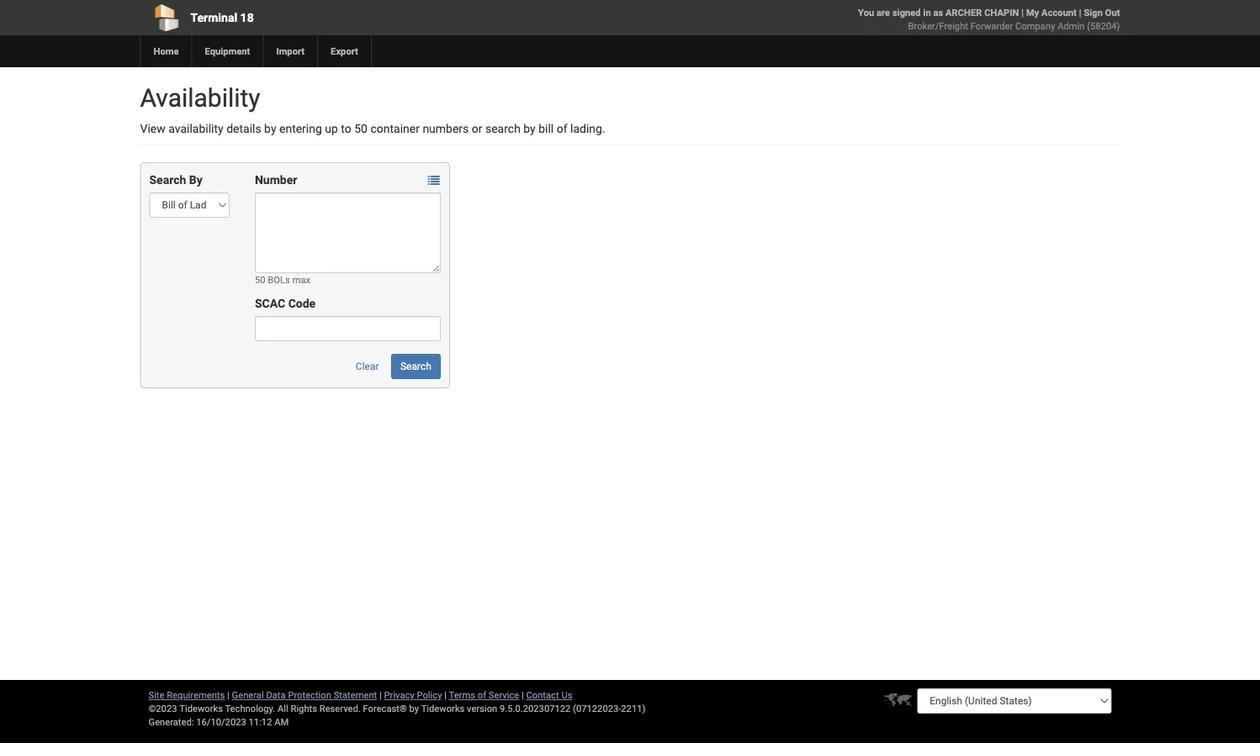 Task type: vqa. For each thing, say whether or not it's contained in the screenshot.
POOL
no



Task type: locate. For each thing, give the bounding box(es) containing it.
clear
[[356, 361, 379, 373]]

availability
[[168, 122, 224, 135]]

1 horizontal spatial by
[[409, 704, 419, 715]]

clear button
[[347, 354, 388, 380]]

11:12
[[249, 717, 272, 728]]

privacy
[[384, 691, 415, 701]]

statement
[[334, 691, 377, 701]]

terminal 18
[[191, 11, 254, 24]]

privacy policy link
[[384, 691, 442, 701]]

by left bill
[[524, 122, 536, 135]]

1 horizontal spatial 50
[[355, 122, 368, 135]]

| up 9.5.0.202307122
[[522, 691, 524, 701]]

Number text field
[[255, 193, 441, 274]]

by
[[189, 173, 203, 187]]

number
[[255, 173, 297, 187]]

2211)
[[621, 704, 646, 715]]

of inside site requirements | general data protection statement | privacy policy | terms of service | contact us ©2023 tideworks technology. all rights reserved. forecast® by tideworks version 9.5.0.202307122 (07122023-2211) generated: 16/10/2023 11:12 am
[[478, 691, 486, 701]]

of
[[557, 122, 568, 135], [478, 691, 486, 701]]

terms of service link
[[449, 691, 519, 701]]

max
[[292, 275, 311, 286]]

forecast®
[[363, 704, 407, 715]]

broker/freight
[[909, 21, 969, 32]]

home link
[[140, 35, 191, 67]]

you
[[859, 7, 875, 18]]

in
[[924, 7, 931, 18]]

am
[[275, 717, 289, 728]]

technology.
[[225, 704, 275, 715]]

company
[[1016, 21, 1056, 32]]

50 right to on the top left
[[355, 122, 368, 135]]

bols
[[268, 275, 290, 286]]

| up tideworks
[[445, 691, 447, 701]]

numbers
[[423, 122, 469, 135]]

50
[[355, 122, 368, 135], [255, 275, 266, 286]]

terminal
[[191, 11, 237, 24]]

by down privacy policy link
[[409, 704, 419, 715]]

export
[[331, 46, 358, 57]]

are
[[877, 7, 891, 18]]

2 horizontal spatial by
[[524, 122, 536, 135]]

search left by
[[149, 173, 186, 187]]

of up version
[[478, 691, 486, 701]]

site requirements | general data protection statement | privacy policy | terms of service | contact us ©2023 tideworks technology. all rights reserved. forecast® by tideworks version 9.5.0.202307122 (07122023-2211) generated: 16/10/2023 11:12 am
[[149, 691, 646, 728]]

50 bols max
[[255, 275, 311, 286]]

by right details
[[264, 122, 276, 135]]

search inside button
[[401, 361, 432, 373]]

1 horizontal spatial of
[[557, 122, 568, 135]]

9.5.0.202307122
[[500, 704, 571, 715]]

details
[[227, 122, 261, 135]]

container
[[371, 122, 420, 135]]

of right bill
[[557, 122, 568, 135]]

1 vertical spatial search
[[401, 361, 432, 373]]

16/10/2023
[[196, 717, 246, 728]]

archer
[[946, 7, 983, 18]]

|
[[1022, 7, 1024, 18], [1080, 7, 1082, 18], [227, 691, 230, 701], [380, 691, 382, 701], [445, 691, 447, 701], [522, 691, 524, 701]]

us
[[562, 691, 573, 701]]

search
[[149, 173, 186, 187], [401, 361, 432, 373]]

0 horizontal spatial by
[[264, 122, 276, 135]]

0 vertical spatial of
[[557, 122, 568, 135]]

chapin
[[985, 7, 1020, 18]]

tideworks
[[421, 704, 465, 715]]

0 vertical spatial search
[[149, 173, 186, 187]]

0 horizontal spatial 50
[[255, 275, 266, 286]]

out
[[1106, 7, 1121, 18]]

0 horizontal spatial search
[[149, 173, 186, 187]]

SCAC Code text field
[[255, 316, 441, 342]]

my account link
[[1027, 7, 1077, 18]]

view
[[140, 122, 166, 135]]

you are signed in as archer chapin | my account | sign out broker/freight forwarder company admin (58204)
[[859, 7, 1121, 32]]

or
[[472, 122, 483, 135]]

signed
[[893, 7, 921, 18]]

search
[[486, 122, 521, 135]]

version
[[467, 704, 498, 715]]

©2023 tideworks
[[149, 704, 223, 715]]

contact us link
[[526, 691, 573, 701]]

search by
[[149, 173, 203, 187]]

1 horizontal spatial search
[[401, 361, 432, 373]]

site requirements link
[[149, 691, 225, 701]]

| left my
[[1022, 7, 1024, 18]]

1 vertical spatial 50
[[255, 275, 266, 286]]

0 horizontal spatial of
[[478, 691, 486, 701]]

general
[[232, 691, 264, 701]]

export link
[[317, 35, 371, 67]]

all
[[278, 704, 288, 715]]

by
[[264, 122, 276, 135], [524, 122, 536, 135], [409, 704, 419, 715]]

search right clear button
[[401, 361, 432, 373]]

rights
[[291, 704, 317, 715]]

site
[[149, 691, 165, 701]]

protection
[[288, 691, 332, 701]]

50 left bols
[[255, 275, 266, 286]]

import link
[[263, 35, 317, 67]]

show list image
[[428, 175, 440, 186]]

1 vertical spatial of
[[478, 691, 486, 701]]

sign out link
[[1084, 7, 1121, 18]]

up
[[325, 122, 338, 135]]

terminal 18 link
[[140, 0, 534, 35]]

forwarder
[[971, 21, 1014, 32]]

as
[[934, 7, 944, 18]]



Task type: describe. For each thing, give the bounding box(es) containing it.
by inside site requirements | general data protection statement | privacy policy | terms of service | contact us ©2023 tideworks technology. all rights reserved. forecast® by tideworks version 9.5.0.202307122 (07122023-2211) generated: 16/10/2023 11:12 am
[[409, 704, 419, 715]]

18
[[240, 11, 254, 24]]

scac
[[255, 297, 285, 311]]

0 vertical spatial 50
[[355, 122, 368, 135]]

my
[[1027, 7, 1040, 18]]

search for search by
[[149, 173, 186, 187]]

availability
[[140, 83, 260, 113]]

search button
[[391, 354, 441, 380]]

home
[[154, 46, 179, 57]]

code
[[288, 297, 316, 311]]

view availability details by entering up to 50 container numbers or search by bill of lading.
[[140, 122, 606, 135]]

policy
[[417, 691, 442, 701]]

entering
[[279, 122, 322, 135]]

requirements
[[167, 691, 225, 701]]

terms
[[449, 691, 476, 701]]

account
[[1042, 7, 1077, 18]]

data
[[266, 691, 286, 701]]

bill
[[539, 122, 554, 135]]

service
[[489, 691, 519, 701]]

contact
[[526, 691, 559, 701]]

| left sign
[[1080, 7, 1082, 18]]

scac code
[[255, 297, 316, 311]]

search for search
[[401, 361, 432, 373]]

(58204)
[[1088, 21, 1121, 32]]

reserved.
[[320, 704, 361, 715]]

admin
[[1058, 21, 1085, 32]]

lading.
[[571, 122, 606, 135]]

equipment link
[[191, 35, 263, 67]]

| left general
[[227, 691, 230, 701]]

| up the forecast®
[[380, 691, 382, 701]]

sign
[[1084, 7, 1103, 18]]

to
[[341, 122, 352, 135]]

equipment
[[205, 46, 250, 57]]

import
[[276, 46, 305, 57]]

generated:
[[149, 717, 194, 728]]

(07122023-
[[573, 704, 621, 715]]

general data protection statement link
[[232, 691, 377, 701]]



